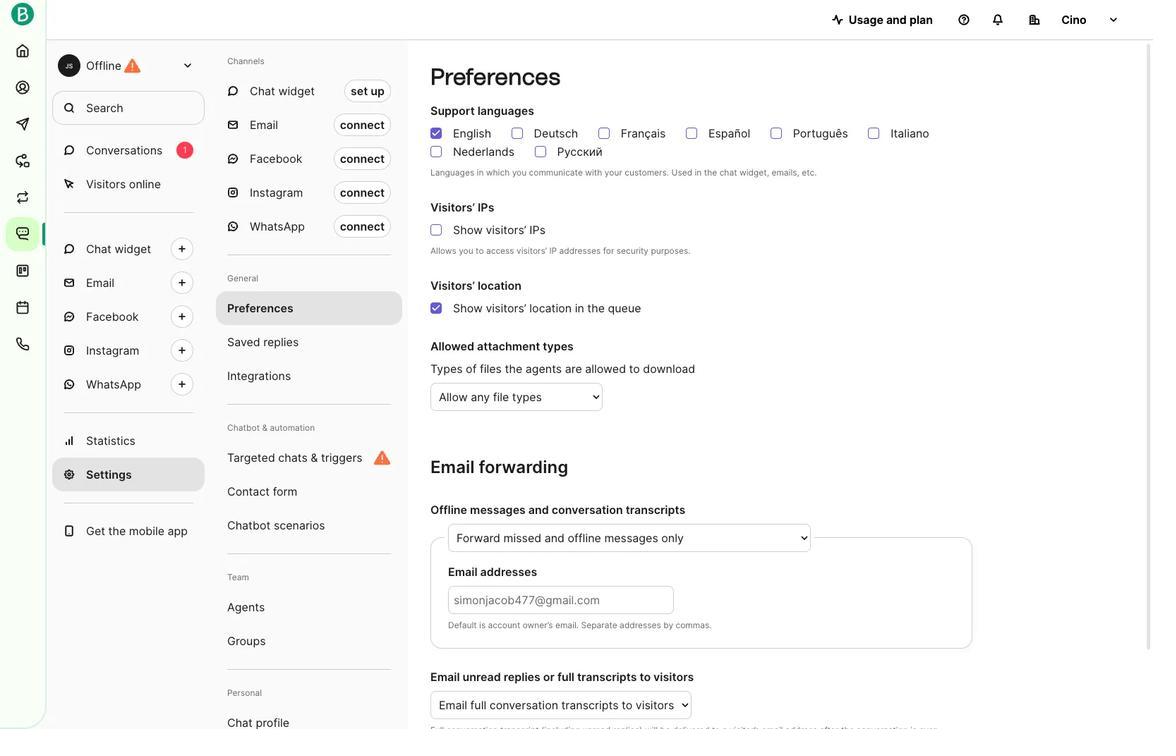Task type: describe. For each thing, give the bounding box(es) containing it.
2 horizontal spatial in
[[695, 167, 702, 178]]

0 vertical spatial preferences
[[431, 64, 561, 90]]

support
[[431, 104, 475, 118]]

allowed attachment types
[[431, 340, 574, 354]]

0 horizontal spatial widget
[[115, 242, 151, 256]]

js
[[65, 62, 73, 70]]

online
[[129, 177, 161, 191]]

email addresses
[[448, 565, 537, 579]]

targeted
[[227, 451, 275, 465]]

1 horizontal spatial location
[[530, 301, 572, 315]]

show visitors' ips
[[453, 223, 546, 237]]

channels
[[227, 56, 264, 66]]

targeted chats & triggers link
[[216, 441, 402, 475]]

purposes.
[[651, 245, 691, 256]]

default is account owner's email. separate addresses by commas.
[[448, 620, 712, 631]]

visitors online
[[86, 177, 161, 191]]

chatbot for chatbot scenarios
[[227, 519, 271, 533]]

email for email unread replies or full transcripts to visitors
[[431, 671, 460, 685]]

saved replies link
[[216, 325, 402, 359]]

chat widget inside chat widget link
[[86, 242, 151, 256]]

0 vertical spatial replies
[[263, 335, 299, 349]]

integrations
[[227, 369, 291, 383]]

agents
[[526, 362, 562, 376]]

Email addresses email field
[[448, 586, 674, 614]]

or
[[543, 671, 555, 685]]

communicate
[[529, 167, 583, 178]]

1 vertical spatial visitors'
[[517, 245, 547, 256]]

of
[[466, 362, 477, 376]]

is
[[479, 620, 486, 631]]

agents link
[[216, 591, 402, 625]]

contact form link
[[216, 475, 402, 509]]

preferences link
[[216, 291, 402, 325]]

up
[[371, 84, 385, 98]]

español
[[709, 126, 750, 140]]

the left chat
[[704, 167, 717, 178]]

full
[[557, 671, 574, 685]]

1 horizontal spatial you
[[512, 167, 527, 178]]

for
[[603, 245, 614, 256]]

which
[[486, 167, 510, 178]]

visitors' for location
[[486, 301, 526, 315]]

1 horizontal spatial ips
[[530, 223, 546, 237]]

1 vertical spatial and
[[529, 503, 549, 517]]

queue
[[608, 301, 641, 315]]

addresses for preferences
[[559, 245, 601, 256]]

personal
[[227, 688, 262, 699]]

email unread replies or full transcripts to visitors
[[431, 671, 694, 685]]

ip
[[549, 245, 557, 256]]

languages in which you communicate with your customers. used in the chat widget, emails, etc.
[[431, 167, 817, 178]]

contact form
[[227, 485, 297, 499]]

0 horizontal spatial instagram
[[86, 344, 139, 358]]

contact
[[227, 485, 270, 499]]

the left the queue at top
[[587, 301, 605, 315]]

unread
[[463, 671, 501, 685]]

etc.
[[802, 167, 817, 178]]

visitors
[[654, 671, 694, 685]]

separate
[[581, 620, 617, 631]]

search link
[[52, 91, 205, 125]]

visitors
[[86, 177, 126, 191]]

show for show visitors' ips
[[453, 223, 483, 237]]

italiano
[[891, 126, 929, 140]]

connect for facebook
[[340, 152, 385, 166]]

chats
[[278, 451, 308, 465]]

connect for whatsapp
[[340, 219, 385, 234]]

languages
[[478, 104, 534, 118]]

0 vertical spatial to
[[476, 245, 484, 256]]

português
[[793, 126, 848, 140]]

conversations
[[86, 143, 163, 157]]

connect for instagram
[[340, 186, 385, 200]]

1 horizontal spatial &
[[311, 451, 318, 465]]

attachment
[[477, 340, 540, 354]]

offline for offline messages and conversation transcripts
[[431, 503, 467, 517]]

types
[[543, 340, 574, 354]]

email link
[[52, 266, 205, 300]]

emails,
[[772, 167, 800, 178]]

email down channels at the left top
[[250, 118, 278, 132]]

by
[[664, 620, 673, 631]]

whatsapp link
[[52, 368, 205, 402]]

access
[[486, 245, 514, 256]]

facebook link
[[52, 300, 205, 334]]

files
[[480, 362, 502, 376]]

chatbot for chatbot & automation
[[227, 423, 260, 433]]

0 vertical spatial location
[[478, 278, 522, 293]]

0 vertical spatial transcripts
[[626, 503, 685, 517]]

saved replies
[[227, 335, 299, 349]]

1 horizontal spatial replies
[[504, 671, 541, 685]]

groups
[[227, 634, 266, 649]]

chatbot scenarios
[[227, 519, 325, 533]]

commas.
[[676, 620, 712, 631]]

chat
[[720, 167, 737, 178]]

your
[[605, 167, 622, 178]]

saved
[[227, 335, 260, 349]]

0 horizontal spatial &
[[262, 423, 268, 433]]

statistics
[[86, 434, 135, 448]]

1 vertical spatial to
[[629, 362, 640, 376]]

show for show visitors' location in the queue
[[453, 301, 483, 315]]

triggers
[[321, 451, 363, 465]]



Task type: vqa. For each thing, say whether or not it's contained in the screenshot.
Photo
no



Task type: locate. For each thing, give the bounding box(es) containing it.
0 vertical spatial chat
[[250, 84, 275, 98]]

0 vertical spatial offline
[[86, 59, 121, 73]]

you right which at the top left of the page
[[512, 167, 527, 178]]

types of files the agents are allowed to download
[[431, 362, 695, 376]]

email up default
[[448, 565, 478, 579]]

set up
[[351, 84, 385, 98]]

& left automation
[[262, 423, 268, 433]]

0 horizontal spatial chat
[[86, 242, 111, 256]]

get
[[86, 524, 105, 539]]

visitors' for ips
[[486, 223, 526, 237]]

0 vertical spatial addresses
[[559, 245, 601, 256]]

2 connect from the top
[[340, 152, 385, 166]]

get the mobile app link
[[52, 515, 205, 548]]

location up the types
[[530, 301, 572, 315]]

chat
[[250, 84, 275, 98], [86, 242, 111, 256]]

0 horizontal spatial chat widget
[[86, 242, 151, 256]]

groups link
[[216, 625, 402, 658]]

0 horizontal spatial offline
[[86, 59, 121, 73]]

1 horizontal spatial chat widget
[[250, 84, 315, 98]]

email up messages
[[431, 458, 475, 478]]

2 show from the top
[[453, 301, 483, 315]]

english
[[453, 126, 491, 140]]

chat down channels at the left top
[[250, 84, 275, 98]]

to
[[476, 245, 484, 256], [629, 362, 640, 376], [640, 671, 651, 685]]

instagram link
[[52, 334, 205, 368]]

0 vertical spatial visitors'
[[486, 223, 526, 237]]

chat widget down channels at the left top
[[250, 84, 315, 98]]

usage and plan button
[[821, 6, 944, 34]]

cino button
[[1018, 6, 1131, 34]]

usage
[[849, 13, 884, 27]]

1 horizontal spatial preferences
[[431, 64, 561, 90]]

visitors online link
[[52, 167, 205, 201]]

whatsapp up general
[[250, 219, 305, 234]]

nederlands
[[453, 145, 515, 159]]

offline right js
[[86, 59, 121, 73]]

ips up allows you to access visitors' ip addresses for security purposes.
[[530, 223, 546, 237]]

visitors' ips
[[431, 200, 494, 214]]

messages
[[470, 503, 526, 517]]

0 vertical spatial you
[[512, 167, 527, 178]]

chat widget up email link
[[86, 242, 151, 256]]

location down the access on the left
[[478, 278, 522, 293]]

settings link
[[52, 458, 205, 492]]

0 horizontal spatial location
[[478, 278, 522, 293]]

preferences up saved replies
[[227, 301, 293, 315]]

1 horizontal spatial widget
[[278, 84, 315, 98]]

1 horizontal spatial addresses
[[559, 245, 601, 256]]

chat inside chat widget link
[[86, 242, 111, 256]]

4 connect from the top
[[340, 219, 385, 234]]

1 horizontal spatial and
[[886, 13, 907, 27]]

email
[[250, 118, 278, 132], [86, 276, 114, 290], [431, 458, 475, 478], [448, 565, 478, 579], [431, 671, 460, 685]]

0 vertical spatial ips
[[478, 200, 494, 214]]

transcripts right conversation on the bottom
[[626, 503, 685, 517]]

show down the visitors' location
[[453, 301, 483, 315]]

usage and plan
[[849, 13, 933, 27]]

support languages
[[431, 104, 534, 118]]

transcripts
[[626, 503, 685, 517], [577, 671, 637, 685]]

2 vertical spatial addresses
[[620, 620, 661, 631]]

1 vertical spatial visitors'
[[431, 278, 475, 293]]

chatbot inside chatbot scenarios 'link'
[[227, 519, 271, 533]]

chat up email link
[[86, 242, 111, 256]]

used
[[672, 167, 692, 178]]

1 horizontal spatial whatsapp
[[250, 219, 305, 234]]

0 horizontal spatial preferences
[[227, 301, 293, 315]]

1 vertical spatial whatsapp
[[86, 378, 141, 392]]

1 vertical spatial chatbot
[[227, 519, 271, 533]]

account
[[488, 620, 520, 631]]

0 vertical spatial chat widget
[[250, 84, 315, 98]]

2 chatbot from the top
[[227, 519, 271, 533]]

transcripts right the full
[[577, 671, 637, 685]]

types
[[431, 362, 463, 376]]

3 connect from the top
[[340, 186, 385, 200]]

preferences up languages
[[431, 64, 561, 90]]

customers.
[[625, 167, 669, 178]]

chatbot scenarios link
[[216, 509, 402, 543]]

1 horizontal spatial chat
[[250, 84, 275, 98]]

1 vertical spatial preferences
[[227, 301, 293, 315]]

0 vertical spatial chatbot
[[227, 423, 260, 433]]

0 horizontal spatial ips
[[478, 200, 494, 214]]

0 vertical spatial show
[[453, 223, 483, 237]]

security
[[617, 245, 649, 256]]

1 vertical spatial transcripts
[[577, 671, 637, 685]]

0 horizontal spatial replies
[[263, 335, 299, 349]]

addresses up account
[[480, 565, 537, 579]]

app
[[168, 524, 188, 539]]

visitors' for show visitors' ips
[[431, 200, 475, 214]]

1 vertical spatial location
[[530, 301, 572, 315]]

ips
[[478, 200, 494, 214], [530, 223, 546, 237]]

0 horizontal spatial whatsapp
[[86, 378, 141, 392]]

in left the queue at top
[[575, 301, 584, 315]]

visitors' location
[[431, 278, 522, 293]]

email up facebook link
[[86, 276, 114, 290]]

0 horizontal spatial in
[[477, 167, 484, 178]]

get the mobile app
[[86, 524, 188, 539]]

statistics link
[[52, 424, 205, 458]]

allowed
[[585, 362, 626, 376]]

1 horizontal spatial instagram
[[250, 186, 303, 200]]

1 visitors' from the top
[[431, 200, 475, 214]]

team
[[227, 572, 249, 583]]

1 vertical spatial show
[[453, 301, 483, 315]]

allows
[[431, 245, 456, 256]]

addresses left by
[[620, 620, 661, 631]]

and right messages
[[529, 503, 549, 517]]

whatsapp
[[250, 219, 305, 234], [86, 378, 141, 392]]

offline for offline
[[86, 59, 121, 73]]

form
[[273, 485, 297, 499]]

visitors' down the visitors' location
[[486, 301, 526, 315]]

and left plan
[[886, 13, 907, 27]]

languages
[[431, 167, 474, 178]]

with
[[585, 167, 602, 178]]

1 vertical spatial facebook
[[86, 310, 139, 324]]

replies
[[263, 335, 299, 349], [504, 671, 541, 685]]

widget left set
[[278, 84, 315, 98]]

1
[[183, 145, 187, 155]]

chatbot up targeted
[[227, 423, 260, 433]]

replies right saved
[[263, 335, 299, 349]]

set
[[351, 84, 368, 98]]

offline
[[86, 59, 121, 73], [431, 503, 467, 517]]

email forwarding
[[431, 458, 568, 478]]

0 vertical spatial &
[[262, 423, 268, 433]]

to left the access on the left
[[476, 245, 484, 256]]

1 vertical spatial addresses
[[480, 565, 537, 579]]

search
[[86, 101, 123, 115]]

the right the files
[[505, 362, 522, 376]]

1 vertical spatial offline
[[431, 503, 467, 517]]

chatbot & automation
[[227, 423, 315, 433]]

whatsapp down instagram link on the left
[[86, 378, 141, 392]]

0 vertical spatial widget
[[278, 84, 315, 98]]

general
[[227, 273, 258, 284]]

0 vertical spatial instagram
[[250, 186, 303, 200]]

owner's
[[523, 620, 553, 631]]

français
[[621, 126, 666, 140]]

visitors' down allows at the top of page
[[431, 278, 475, 293]]

1 vertical spatial chat
[[86, 242, 111, 256]]

you
[[512, 167, 527, 178], [459, 245, 473, 256]]

0 vertical spatial visitors'
[[431, 200, 475, 214]]

email.
[[555, 620, 579, 631]]

visitors' up the access on the left
[[486, 223, 526, 237]]

1 chatbot from the top
[[227, 423, 260, 433]]

1 horizontal spatial offline
[[431, 503, 467, 517]]

settings
[[86, 468, 132, 482]]

cino
[[1062, 13, 1087, 27]]

offline messages and conversation transcripts
[[431, 503, 685, 517]]

in right used
[[695, 167, 702, 178]]

1 vertical spatial chat widget
[[86, 242, 151, 256]]

show
[[453, 223, 483, 237], [453, 301, 483, 315]]

& right chats
[[311, 451, 318, 465]]

0 horizontal spatial addresses
[[480, 565, 537, 579]]

forwarding
[[479, 458, 568, 478]]

email left unread
[[431, 671, 460, 685]]

allowed
[[431, 340, 474, 354]]

widget up email link
[[115, 242, 151, 256]]

visitors' left ip
[[517, 245, 547, 256]]

chat widget link
[[52, 232, 205, 266]]

instagram
[[250, 186, 303, 200], [86, 344, 139, 358]]

email for email addresses
[[448, 565, 478, 579]]

and inside button
[[886, 13, 907, 27]]

plan
[[910, 13, 933, 27]]

1 vertical spatial instagram
[[86, 344, 139, 358]]

1 show from the top
[[453, 223, 483, 237]]

replies left or
[[504, 671, 541, 685]]

1 vertical spatial ips
[[530, 223, 546, 237]]

allows you to access visitors' ip addresses for security purposes.
[[431, 245, 691, 256]]

0 vertical spatial facebook
[[250, 152, 302, 166]]

1 vertical spatial widget
[[115, 242, 151, 256]]

2 horizontal spatial addresses
[[620, 620, 661, 631]]

0 horizontal spatial and
[[529, 503, 549, 517]]

1 horizontal spatial facebook
[[250, 152, 302, 166]]

1 vertical spatial &
[[311, 451, 318, 465]]

in left which at the top left of the page
[[477, 167, 484, 178]]

the right get
[[108, 524, 126, 539]]

offline left messages
[[431, 503, 467, 517]]

1 horizontal spatial in
[[575, 301, 584, 315]]

scenarios
[[274, 519, 325, 533]]

connect for email
[[340, 118, 385, 132]]

to left visitors
[[640, 671, 651, 685]]

2 vertical spatial visitors'
[[486, 301, 526, 315]]

русский
[[557, 145, 603, 159]]

you right allows at the top of page
[[459, 245, 473, 256]]

addresses for offline messages and conversation transcripts
[[620, 620, 661, 631]]

show down visitors' ips
[[453, 223, 483, 237]]

2 vertical spatial to
[[640, 671, 651, 685]]

visitors' down languages
[[431, 200, 475, 214]]

in
[[477, 167, 484, 178], [695, 167, 702, 178], [575, 301, 584, 315]]

visitors' for show visitors' location in the queue
[[431, 278, 475, 293]]

ips up show visitors' ips
[[478, 200, 494, 214]]

and
[[886, 13, 907, 27], [529, 503, 549, 517]]

0 horizontal spatial you
[[459, 245, 473, 256]]

chatbot
[[227, 423, 260, 433], [227, 519, 271, 533]]

1 connect from the top
[[340, 118, 385, 132]]

facebook
[[250, 152, 302, 166], [86, 310, 139, 324]]

email for email forwarding
[[431, 458, 475, 478]]

0 vertical spatial and
[[886, 13, 907, 27]]

targeted chats & triggers
[[227, 451, 363, 465]]

1 vertical spatial you
[[459, 245, 473, 256]]

agents
[[227, 601, 265, 615]]

widget,
[[740, 167, 769, 178]]

2 visitors' from the top
[[431, 278, 475, 293]]

chatbot down contact at the bottom left of the page
[[227, 519, 271, 533]]

mobile
[[129, 524, 165, 539]]

0 vertical spatial whatsapp
[[250, 219, 305, 234]]

to right allowed
[[629, 362, 640, 376]]

1 vertical spatial replies
[[504, 671, 541, 685]]

0 horizontal spatial facebook
[[86, 310, 139, 324]]

the
[[704, 167, 717, 178], [587, 301, 605, 315], [505, 362, 522, 376], [108, 524, 126, 539]]

addresses right ip
[[559, 245, 601, 256]]



